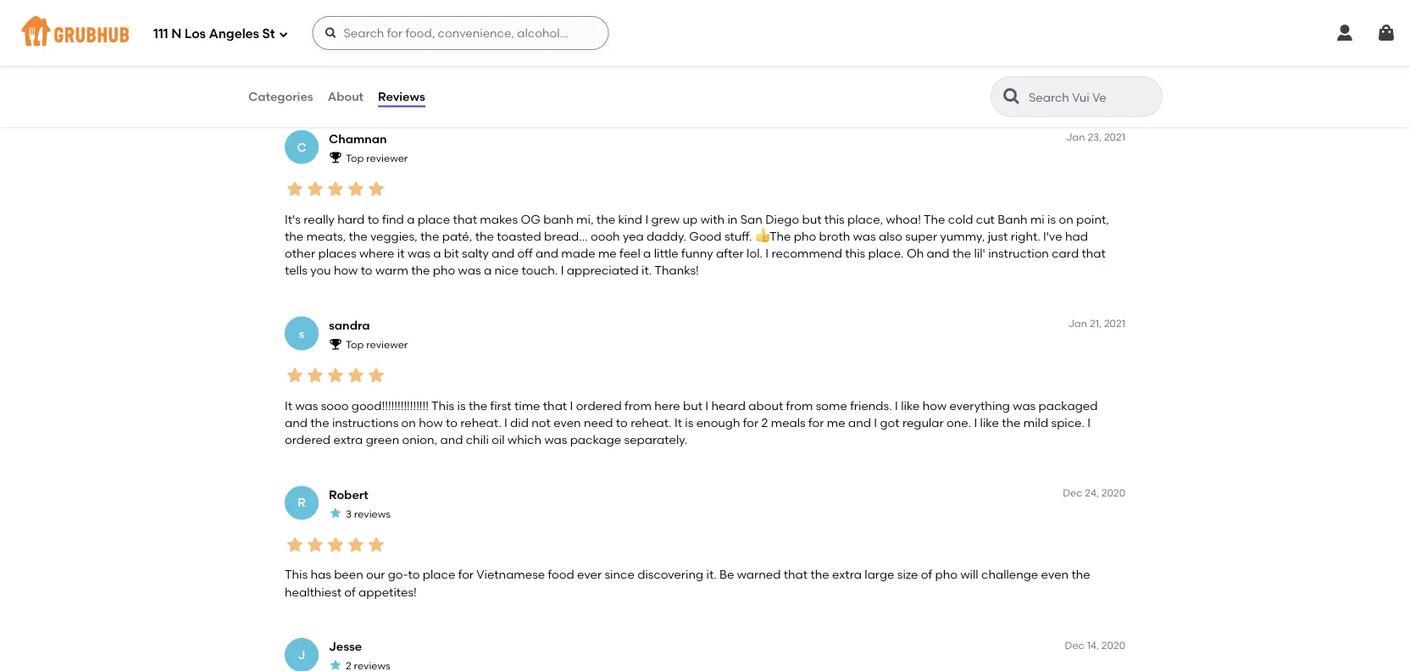 Task type: describe. For each thing, give the bounding box(es) containing it.
regular
[[903, 415, 944, 430]]

1 vertical spatial of
[[344, 585, 356, 599]]

mild
[[1024, 415, 1049, 430]]

1 from from the left
[[625, 398, 652, 413]]

dec 24, 2020
[[1063, 487, 1126, 499]]

i right spice.
[[1088, 415, 1091, 430]]

it. inside the this has been our go-to place for vietnamese food ever since discovering it. be warned that the extra large size of pho will challenge even the healthiest of appetites!
[[706, 568, 717, 582]]

time
[[514, 398, 540, 413]]

vietnamese
[[477, 568, 545, 582]]

it's
[[285, 212, 301, 226]]

is inside it's really hard to find a place that makes og banh mi, the kind i grew up with in san diego but this place, whoa! the cold cut banh mi is on point, the meats, the veggies, the paté, the toasted bread... oooh yea daddy. good stuff. 👍 the pho broth was also super yummy, just right. i've had other places where it was a bit salty and off and made me feel a little funny after lol. i recommend this place. oh and the lil' instruction card that tells you how to warm the pho was a nice touch. i appreciated it. thanks!
[[1048, 212, 1056, 226]]

the down it's
[[285, 229, 304, 243]]

touch.
[[522, 263, 558, 278]]

1 reviewer from the top
[[366, 17, 408, 29]]

the left "mild"
[[1002, 415, 1021, 430]]

j
[[298, 648, 305, 662]]

and left instructions
[[285, 415, 308, 430]]

point,
[[1076, 212, 1109, 226]]

good!!!!!!!!!!!!!!!
[[352, 398, 429, 413]]

broth
[[819, 229, 850, 243]]

that inside 'it was sooo good!!!!!!!!!!!!!!! this is the first time that i ordered from here but i heard about from some friends. i like how everything was packaged and the instructions on how to reheat.  i did not even need to reheat.  it is enough for 2 meals for me and i got regular one.  i like the mild spice.  i ordered extra green onion, and chili oil which was package separately.'
[[543, 398, 567, 413]]

1 horizontal spatial ordered
[[576, 398, 622, 413]]

2020 for robert
[[1102, 487, 1126, 499]]

which
[[508, 433, 542, 447]]

that down had
[[1082, 246, 1106, 261]]

reviewer for sandra
[[366, 338, 408, 351]]

👍
[[755, 229, 767, 243]]

1 horizontal spatial this
[[845, 246, 866, 261]]

hard
[[338, 212, 365, 226]]

places
[[318, 246, 356, 261]]

and left chili
[[440, 433, 463, 447]]

yea
[[623, 229, 644, 243]]

0 vertical spatial of
[[921, 568, 933, 582]]

jesse
[[329, 639, 362, 654]]

made
[[561, 246, 595, 261]]

i up package
[[570, 398, 573, 413]]

package
[[570, 433, 621, 447]]

1 vertical spatial pho
[[433, 263, 455, 278]]

i up got
[[895, 398, 898, 413]]

a right the find at the top left of the page
[[407, 212, 415, 226]]

21,
[[1090, 317, 1102, 330]]

separately.
[[624, 433, 688, 447]]

top reviewer for sandra
[[346, 338, 408, 351]]

1 horizontal spatial svg image
[[324, 26, 338, 40]]

i left did
[[504, 415, 507, 430]]

large
[[865, 568, 895, 582]]

for inside the this has been our go-to place for vietnamese food ever since discovering it. be warned that the extra large size of pho will challenge even the healthiest of appetites!
[[458, 568, 474, 582]]

place for a
[[418, 212, 450, 226]]

packaged
[[1039, 398, 1098, 413]]

lil'
[[974, 246, 986, 261]]

oil
[[492, 433, 505, 447]]

angeles
[[209, 26, 259, 42]]

first
[[490, 398, 512, 413]]

was down salty on the top
[[458, 263, 481, 278]]

and up touch.
[[536, 246, 559, 261]]

24,
[[1085, 487, 1099, 499]]

robert
[[329, 487, 368, 502]]

1 horizontal spatial it
[[675, 415, 682, 430]]

yummy,
[[940, 229, 985, 243]]

really
[[304, 212, 335, 226]]

ever
[[577, 568, 602, 582]]

1 vertical spatial ordered
[[285, 433, 331, 447]]

that inside the this has been our go-to place for vietnamese food ever since discovering it. be warned that the extra large size of pho will challenge even the healthiest of appetites!
[[784, 568, 808, 582]]

0 vertical spatial this
[[825, 212, 845, 226]]

the down sooo
[[310, 415, 329, 430]]

and up "nice"
[[492, 246, 515, 261]]

the left large
[[811, 568, 830, 582]]

kind
[[618, 212, 642, 226]]

super
[[905, 229, 937, 243]]

some
[[816, 398, 847, 413]]

spice.
[[1051, 415, 1085, 430]]

with
[[701, 212, 725, 226]]

dec for robert
[[1063, 487, 1083, 499]]

it's really hard to find a place that makes og banh mi, the kind i grew up with in san diego but this place, whoa! the cold cut banh mi is on point, the meats, the veggies, the paté, the toasted bread... oooh yea daddy. good stuff. 👍 the pho broth was also super yummy, just right. i've had other places where it was a bit salty and off and made me feel a little funny after lol. i recommend this place. oh and the lil' instruction card that tells you how to warm the pho was a nice touch. i appreciated it. thanks!
[[285, 212, 1109, 278]]

dec 14, 2020
[[1065, 639, 1126, 651]]

instructions
[[332, 415, 399, 430]]

it was sooo good!!!!!!!!!!!!!!! this is the first time that i ordered from here but i heard about from some friends. i like how everything was packaged and the instructions on how to reheat.  i did not even need to reheat.  it is enough for 2 meals for me and i got regular one.  i like the mild spice.  i ordered extra green onion, and chili oil which was package separately.
[[285, 398, 1098, 447]]

1 top from the top
[[346, 17, 364, 29]]

meats,
[[306, 229, 346, 243]]

be
[[720, 568, 734, 582]]

sandra
[[329, 318, 370, 332]]

the up salty on the top
[[475, 229, 494, 243]]

0 vertical spatial like
[[901, 398, 920, 413]]

it
[[397, 246, 405, 261]]

but inside 'it was sooo good!!!!!!!!!!!!!!! this is the first time that i ordered from here but i heard about from some friends. i like how everything was packaged and the instructions on how to reheat.  i did not even need to reheat.  it is enough for 2 meals for me and i got regular one.  i like the mild spice.  i ordered extra green onion, and chili oil which was package separately.'
[[683, 398, 703, 413]]

just
[[988, 229, 1008, 243]]

cut
[[976, 212, 995, 226]]

me inside 'it was sooo good!!!!!!!!!!!!!!! this is the first time that i ordered from here but i heard about from some friends. i like how everything was packaged and the instructions on how to reheat.  i did not even need to reheat.  it is enough for 2 meals for me and i got regular one.  i like the mild spice.  i ordered extra green onion, and chili oil which was package separately.'
[[827, 415, 846, 430]]

3 reviews
[[346, 508, 391, 520]]

top for sandra
[[346, 338, 364, 351]]

2 svg image from the left
[[1376, 23, 1397, 43]]

makes
[[480, 212, 518, 226]]

oh
[[907, 246, 924, 261]]

111
[[153, 26, 168, 42]]

you
[[310, 263, 331, 278]]

how inside it's really hard to find a place that makes og banh mi, the kind i grew up with in san diego but this place, whoa! the cold cut banh mi is on point, the meats, the veggies, the paté, the toasted bread... oooh yea daddy. good stuff. 👍 the pho broth was also super yummy, just right. i've had other places where it was a bit salty and off and made me feel a little funny after lol. i recommend this place. oh and the lil' instruction card that tells you how to warm the pho was a nice touch. i appreciated it. thanks!
[[334, 263, 358, 278]]

reviewer for chamnan
[[366, 152, 408, 164]]

lol.
[[747, 246, 763, 261]]

Search Vui Ve search field
[[1027, 89, 1157, 105]]

tells
[[285, 263, 308, 278]]

paté,
[[442, 229, 472, 243]]

main navigation navigation
[[0, 0, 1410, 66]]

bit
[[444, 246, 459, 261]]

warm
[[375, 263, 408, 278]]

og
[[521, 212, 541, 226]]

flavorful
[[386, 77, 432, 91]]

about
[[328, 89, 364, 104]]

green
[[366, 433, 399, 447]]

stuff.
[[725, 229, 752, 243]]

0 vertical spatial the
[[924, 212, 945, 226]]

reviews
[[378, 89, 425, 104]]

meals
[[771, 415, 806, 430]]

in
[[728, 212, 738, 226]]

did
[[510, 415, 529, 430]]

but inside it's really hard to find a place that makes og banh mi, the kind i grew up with in san diego but this place, whoa! the cold cut banh mi is on point, the meats, the veggies, the paté, the toasted bread... oooh yea daddy. good stuff. 👍 the pho broth was also super yummy, just right. i've had other places where it was a bit salty and off and made me feel a little funny after lol. i recommend this place. oh and the lil' instruction card that tells you how to warm the pho was a nice touch. i appreciated it. thanks!
[[802, 212, 822, 226]]

n
[[171, 26, 182, 42]]

up
[[683, 212, 698, 226]]

st
[[262, 26, 275, 42]]

has
[[311, 568, 331, 582]]

need
[[584, 415, 613, 430]]

a right feel
[[643, 246, 651, 261]]

extra inside the this has been our go-to place for vietnamese food ever since discovering it. be warned that the extra large size of pho will challenge even the healthiest of appetites!
[[832, 568, 862, 582]]

was right it
[[408, 246, 430, 261]]

i right touch.
[[561, 263, 564, 278]]

here
[[655, 398, 680, 413]]

grew
[[651, 212, 680, 226]]

san
[[741, 212, 763, 226]]

the left paté,
[[420, 229, 439, 243]]

i right one.
[[974, 415, 977, 430]]

challenge
[[982, 568, 1038, 582]]

been
[[334, 568, 363, 582]]



Task type: locate. For each thing, give the bounding box(es) containing it.
0 vertical spatial even
[[554, 415, 581, 430]]

0 vertical spatial extra
[[333, 433, 363, 447]]

1 horizontal spatial this
[[432, 398, 454, 413]]

1 vertical spatial jan
[[1068, 317, 1087, 330]]

card
[[1052, 246, 1079, 261]]

of down been at the bottom of the page
[[344, 585, 356, 599]]

and right oh
[[927, 246, 950, 261]]

1 horizontal spatial reheat.
[[631, 415, 672, 430]]

trophy icon image down sandra in the top of the page
[[329, 337, 342, 351]]

reheat. up separately.
[[631, 415, 672, 430]]

pho inside the this has been our go-to place for vietnamese food ever since discovering it. be warned that the extra large size of pho will challenge even the healthiest of appetites!
[[935, 568, 958, 582]]

reviews button
[[377, 66, 426, 127]]

2 vertical spatial reviewer
[[366, 338, 408, 351]]

2 horizontal spatial how
[[923, 398, 947, 413]]

how down "places"
[[334, 263, 358, 278]]

the down yummy,
[[953, 246, 971, 261]]

3 trophy icon image from the top
[[329, 337, 342, 351]]

2 from from the left
[[786, 398, 813, 413]]

0 horizontal spatial this
[[825, 212, 845, 226]]

0 vertical spatial how
[[334, 263, 358, 278]]

0 horizontal spatial extra
[[333, 433, 363, 447]]

top reviewer down sandra in the top of the page
[[346, 338, 408, 351]]

3 top from the top
[[346, 338, 364, 351]]

svg image
[[324, 26, 338, 40], [278, 29, 289, 39]]

1 vertical spatial reviewer
[[366, 152, 408, 164]]

0 horizontal spatial svg image
[[278, 29, 289, 39]]

r
[[298, 496, 306, 510]]

jan left 21,
[[1068, 317, 1087, 330]]

0 horizontal spatial even
[[554, 415, 581, 430]]

trophy icon image
[[329, 16, 342, 29], [329, 151, 342, 164], [329, 337, 342, 351]]

ordered up need
[[576, 398, 622, 413]]

0 vertical spatial ordered
[[576, 398, 622, 413]]

0 vertical spatial trophy icon image
[[329, 16, 342, 29]]

0 horizontal spatial of
[[344, 585, 356, 599]]

it left sooo
[[285, 398, 292, 413]]

place inside the this has been our go-to place for vietnamese food ever since discovering it. be warned that the extra large size of pho will challenge even the healthiest of appetites!
[[423, 568, 455, 582]]

will
[[961, 568, 979, 582]]

0 horizontal spatial like
[[901, 398, 920, 413]]

find
[[382, 212, 404, 226]]

0 horizontal spatial the
[[770, 229, 791, 243]]

mi,
[[576, 212, 594, 226]]

the down the diego
[[770, 229, 791, 243]]

1 horizontal spatial pho
[[794, 229, 816, 243]]

this has been our go-to place for vietnamese food ever since discovering it. be warned that the extra large size of pho will challenge even the healthiest of appetites!
[[285, 568, 1091, 599]]

service,
[[339, 77, 383, 91]]

got
[[880, 415, 900, 430]]

this
[[825, 212, 845, 226], [845, 246, 866, 261]]

about
[[749, 398, 783, 413]]

that up not
[[543, 398, 567, 413]]

nice
[[495, 263, 519, 278]]

everything
[[950, 398, 1010, 413]]

0 horizontal spatial it.
[[642, 263, 652, 278]]

this
[[432, 398, 454, 413], [285, 568, 308, 582]]

2 horizontal spatial pho
[[935, 568, 958, 582]]

los
[[185, 26, 206, 42]]

2021 right 21,
[[1104, 317, 1126, 330]]

pho
[[794, 229, 816, 243], [433, 263, 455, 278], [935, 568, 958, 582]]

2021 right 23,
[[1104, 131, 1126, 143]]

2 vertical spatial pho
[[935, 568, 958, 582]]

appreciated
[[567, 263, 639, 278]]

top up service,
[[346, 17, 364, 29]]

1 vertical spatial even
[[1041, 568, 1069, 582]]

friends.
[[850, 398, 892, 413]]

i've
[[1043, 229, 1062, 243]]

1 vertical spatial top
[[346, 152, 364, 164]]

place right go-
[[423, 568, 455, 582]]

1 horizontal spatial extra
[[832, 568, 862, 582]]

this down broth
[[845, 246, 866, 261]]

3 top reviewer from the top
[[346, 338, 408, 351]]

top reviewer down chamnan
[[346, 152, 408, 164]]

was down not
[[544, 433, 567, 447]]

it. inside it's really hard to find a place that makes og banh mi, the kind i grew up with in san diego but this place, whoa! the cold cut banh mi is on point, the meats, the veggies, the paté, the toasted bread... oooh yea daddy. good stuff. 👍 the pho broth was also super yummy, just right. i've had other places where it was a bit salty and off and made me feel a little funny after lol. i recommend this place. oh and the lil' instruction card that tells you how to warm the pho was a nice touch. i appreciated it. thanks!
[[642, 263, 652, 278]]

1 vertical spatial on
[[401, 415, 416, 430]]

0 horizontal spatial me
[[598, 246, 617, 261]]

the right challenge
[[1072, 568, 1091, 582]]

the up oooh
[[597, 212, 615, 226]]

even right challenge
[[1041, 568, 1069, 582]]

1 vertical spatial but
[[683, 398, 703, 413]]

and left good at the top of the page
[[435, 77, 458, 91]]

1 2021 from the top
[[1104, 131, 1126, 143]]

search icon image
[[1002, 86, 1022, 107]]

0 vertical spatial place
[[418, 212, 450, 226]]

2 reviewer from the top
[[366, 152, 408, 164]]

the up super
[[924, 212, 945, 226]]

feel
[[620, 246, 641, 261]]

it. left thanks!
[[642, 263, 652, 278]]

2 vertical spatial trophy icon image
[[329, 337, 342, 351]]

was
[[853, 229, 876, 243], [408, 246, 430, 261], [458, 263, 481, 278], [295, 398, 318, 413], [1013, 398, 1036, 413], [544, 433, 567, 447]]

but up broth
[[802, 212, 822, 226]]

0 horizontal spatial on
[[401, 415, 416, 430]]

0 vertical spatial pho
[[794, 229, 816, 243]]

for left 2 at the bottom of page
[[743, 415, 759, 430]]

on up onion,
[[401, 415, 416, 430]]

c
[[297, 140, 306, 154]]

0 vertical spatial jan
[[1066, 131, 1085, 143]]

heard
[[711, 398, 746, 413]]

extra inside 'it was sooo good!!!!!!!!!!!!!!! this is the first time that i ordered from here but i heard about from some friends. i like how everything was packaged and the instructions on how to reheat.  i did not even need to reheat.  it is enough for 2 meals for me and i got regular one.  i like the mild spice.  i ordered extra green onion, and chili oil which was package separately.'
[[333, 433, 363, 447]]

how up onion,
[[419, 415, 443, 430]]

1 vertical spatial place
[[423, 568, 455, 582]]

instruction
[[988, 246, 1049, 261]]

to inside the this has been our go-to place for vietnamese food ever since discovering it. be warned that the extra large size of pho will challenge even the healthiest of appetites!
[[408, 568, 420, 582]]

even inside the this has been our go-to place for vietnamese food ever since discovering it. be warned that the extra large size of pho will challenge even the healthiest of appetites!
[[1041, 568, 1069, 582]]

this up onion,
[[432, 398, 454, 413]]

111 n los angeles st
[[153, 26, 275, 42]]

0 horizontal spatial reheat.
[[460, 415, 501, 430]]

0 vertical spatial this
[[432, 398, 454, 413]]

on inside it's really hard to find a place that makes og banh mi, the kind i grew up with in san diego but this place, whoa! the cold cut banh mi is on point, the meats, the veggies, the paté, the toasted bread... oooh yea daddy. good stuff. 👍 the pho broth was also super yummy, just right. i've had other places where it was a bit salty and off and made me feel a little funny after lol. i recommend this place. oh and the lil' instruction card that tells you how to warm the pho was a nice touch. i appreciated it. thanks!
[[1059, 212, 1074, 226]]

1 horizontal spatial how
[[419, 415, 443, 430]]

salty
[[462, 246, 489, 261]]

little
[[654, 246, 679, 261]]

1 vertical spatial extra
[[832, 568, 862, 582]]

top for chamnan
[[346, 152, 364, 164]]

2021 for it was sooo good!!!!!!!!!!!!!!! this is the first time that i ordered from here but i heard about from some friends. i like how everything was packaged and the instructions on how to reheat.  i did not even need to reheat.  it is enough for 2 meals for me and i got regular one.  i like the mild spice.  i ordered extra green onion, and chili oil which was package separately.
[[1104, 317, 1126, 330]]

0 horizontal spatial for
[[458, 568, 474, 582]]

0 horizontal spatial is
[[457, 398, 466, 413]]

1 vertical spatial trophy icon image
[[329, 151, 342, 164]]

2021 for it's really hard to find a place that makes og banh mi, the kind i grew up with in san diego but this place, whoa! the cold cut banh mi is on point, the meats, the veggies, the paté, the toasted bread... oooh yea daddy. good stuff. 👍 the pho broth was also super yummy, just right. i've had other places where it was a bit salty and off and made me feel a little funny after lol. i recommend this place. oh and the lil' instruction card that tells you how to warm the pho was a nice touch. i appreciated it. thanks!
[[1104, 131, 1126, 143]]

me down oooh
[[598, 246, 617, 261]]

svg image
[[1335, 23, 1355, 43], [1376, 23, 1397, 43]]

good
[[689, 229, 722, 243]]

extra left large
[[832, 568, 862, 582]]

right.
[[1011, 229, 1041, 243]]

2 horizontal spatial is
[[1048, 212, 1056, 226]]

excellent
[[285, 77, 336, 91]]

this inside 'it was sooo good!!!!!!!!!!!!!!! this is the first time that i ordered from here but i heard about from some friends. i like how everything was packaged and the instructions on how to reheat.  i did not even need to reheat.  it is enough for 2 meals for me and i got regular one.  i like the mild spice.  i ordered extra green onion, and chili oil which was package separately.'
[[432, 398, 454, 413]]

not
[[532, 415, 551, 430]]

from left here
[[625, 398, 652, 413]]

i up enough
[[705, 398, 709, 413]]

1 vertical spatial it
[[675, 415, 682, 430]]

the down hard at the left of page
[[349, 229, 368, 243]]

2 vertical spatial is
[[685, 415, 694, 430]]

thanks!
[[655, 263, 699, 278]]

me inside it's really hard to find a place that makes og banh mi, the kind i grew up with in san diego but this place, whoa! the cold cut banh mi is on point, the meats, the veggies, the paté, the toasted bread... oooh yea daddy. good stuff. 👍 the pho broth was also super yummy, just right. i've had other places where it was a bit salty and off and made me feel a little funny after lol. i recommend this place. oh and the lil' instruction card that tells you how to warm the pho was a nice touch. i appreciated it. thanks!
[[598, 246, 617, 261]]

dec left 24,
[[1063, 487, 1083, 499]]

1 vertical spatial like
[[980, 415, 999, 430]]

0 vertical spatial me
[[598, 246, 617, 261]]

1 vertical spatial this
[[285, 568, 308, 582]]

whoa!
[[886, 212, 921, 226]]

0 vertical spatial dec
[[1063, 487, 1083, 499]]

where
[[359, 246, 395, 261]]

the
[[597, 212, 615, 226], [285, 229, 304, 243], [349, 229, 368, 243], [420, 229, 439, 243], [475, 229, 494, 243], [953, 246, 971, 261], [411, 263, 430, 278], [469, 398, 487, 413], [310, 415, 329, 430], [1002, 415, 1021, 430], [811, 568, 830, 582], [1072, 568, 1091, 582]]

3 reviewer from the top
[[366, 338, 408, 351]]

like up regular
[[901, 398, 920, 413]]

i
[[645, 212, 648, 226], [766, 246, 769, 261], [561, 263, 564, 278], [570, 398, 573, 413], [705, 398, 709, 413], [895, 398, 898, 413], [504, 415, 507, 430], [874, 415, 877, 430], [974, 415, 977, 430], [1088, 415, 1091, 430]]

was left sooo
[[295, 398, 318, 413]]

1 reheat. from the left
[[460, 415, 501, 430]]

after
[[716, 246, 744, 261]]

even inside 'it was sooo good!!!!!!!!!!!!!!! this is the first time that i ordered from here but i heard about from some friends. i like how everything was packaged and the instructions on how to reheat.  i did not even need to reheat.  it is enough for 2 meals for me and i got regular one.  i like the mild spice.  i ordered extra green onion, and chili oil which was package separately.'
[[554, 415, 581, 430]]

reviewer down chamnan
[[366, 152, 408, 164]]

0 horizontal spatial pho
[[433, 263, 455, 278]]

trophy icon image for sandra
[[329, 337, 342, 351]]

1 horizontal spatial of
[[921, 568, 933, 582]]

was down place,
[[853, 229, 876, 243]]

2 trophy icon image from the top
[[329, 151, 342, 164]]

svg image up excellent
[[324, 26, 338, 40]]

3
[[346, 508, 352, 520]]

and down friends.
[[848, 415, 871, 430]]

2 reheat. from the left
[[631, 415, 672, 430]]

2 top reviewer from the top
[[346, 152, 408, 164]]

reviewer
[[366, 17, 408, 29], [366, 152, 408, 164], [366, 338, 408, 351]]

had
[[1065, 229, 1088, 243]]

dec left the '14,'
[[1065, 639, 1085, 651]]

0 vertical spatial it.
[[642, 263, 652, 278]]

warned
[[737, 568, 781, 582]]

1 horizontal spatial me
[[827, 415, 846, 430]]

svg image right st
[[278, 29, 289, 39]]

1 horizontal spatial svg image
[[1376, 23, 1397, 43]]

price
[[494, 77, 523, 91]]

banh
[[543, 212, 574, 226]]

2021
[[1104, 131, 1126, 143], [1104, 317, 1126, 330]]

0 horizontal spatial it
[[285, 398, 292, 413]]

0 vertical spatial top
[[346, 17, 364, 29]]

1 vertical spatial how
[[923, 398, 947, 413]]

reviewer down sandra in the top of the page
[[366, 338, 408, 351]]

reviews
[[354, 508, 391, 520]]

2020 right the '14,'
[[1102, 639, 1126, 651]]

that up paté,
[[453, 212, 477, 226]]

0 horizontal spatial this
[[285, 568, 308, 582]]

0 horizontal spatial but
[[683, 398, 703, 413]]

even
[[554, 415, 581, 430], [1041, 568, 1069, 582]]

1 horizontal spatial even
[[1041, 568, 1069, 582]]

14,
[[1087, 639, 1099, 651]]

0 vertical spatial it
[[285, 398, 292, 413]]

diego
[[766, 212, 799, 226]]

1 vertical spatial 2021
[[1104, 317, 1126, 330]]

2020 right 24,
[[1102, 487, 1126, 499]]

2 horizontal spatial for
[[809, 415, 824, 430]]

is
[[1048, 212, 1056, 226], [457, 398, 466, 413], [685, 415, 694, 430]]

top down chamnan
[[346, 152, 364, 164]]

1 trophy icon image from the top
[[329, 16, 342, 29]]

2 vertical spatial how
[[419, 415, 443, 430]]

other
[[285, 246, 315, 261]]

trophy icon image up excellent
[[329, 16, 342, 29]]

i right lol.
[[766, 246, 769, 261]]

jan 21, 2021
[[1068, 317, 1126, 330]]

the right warm
[[411, 263, 430, 278]]

mi
[[1031, 212, 1045, 226]]

reviewer up excellent service, flavorful and good price
[[366, 17, 408, 29]]

1 horizontal spatial for
[[743, 415, 759, 430]]

1 svg image from the left
[[1335, 23, 1355, 43]]

like down everything
[[980, 415, 999, 430]]

1 horizontal spatial but
[[802, 212, 822, 226]]

top reviewer up service,
[[346, 17, 408, 29]]

2 2020 from the top
[[1102, 639, 1126, 651]]

top down sandra in the top of the page
[[346, 338, 364, 351]]

1 vertical spatial it.
[[706, 568, 717, 582]]

1 horizontal spatial it.
[[706, 568, 717, 582]]

ordered down sooo
[[285, 433, 331, 447]]

also
[[879, 229, 903, 243]]

0 horizontal spatial svg image
[[1335, 23, 1355, 43]]

1 2020 from the top
[[1102, 487, 1126, 499]]

trophy icon image down chamnan
[[329, 151, 342, 164]]

jan
[[1066, 131, 1085, 143], [1068, 317, 1087, 330]]

0 vertical spatial but
[[802, 212, 822, 226]]

oooh
[[591, 229, 620, 243]]

1 vertical spatial is
[[457, 398, 466, 413]]

0 horizontal spatial ordered
[[285, 433, 331, 447]]

it. left be
[[706, 568, 717, 582]]

0 vertical spatial 2020
[[1102, 487, 1126, 499]]

top reviewer for chamnan
[[346, 152, 408, 164]]

this up 'healthiest'
[[285, 568, 308, 582]]

2 vertical spatial top
[[346, 338, 364, 351]]

size
[[897, 568, 918, 582]]

jan for it was sooo good!!!!!!!!!!!!!!! this is the first time that i ordered from here but i heard about from some friends. i like how everything was packaged and the instructions on how to reheat.  i did not even need to reheat.  it is enough for 2 meals for me and i got regular one.  i like the mild spice.  i ordered extra green onion, and chili oil which was package separately.
[[1068, 317, 1087, 330]]

is left first in the left bottom of the page
[[457, 398, 466, 413]]

this up broth
[[825, 212, 845, 226]]

reheat. up chili
[[460, 415, 501, 430]]

0 vertical spatial top reviewer
[[346, 17, 408, 29]]

1 vertical spatial the
[[770, 229, 791, 243]]

i left got
[[874, 415, 877, 430]]

trophy icon image for chamnan
[[329, 151, 342, 164]]

1 top reviewer from the top
[[346, 17, 408, 29]]

1 vertical spatial top reviewer
[[346, 152, 408, 164]]

that right warned
[[784, 568, 808, 582]]

jan for it's really hard to find a place that makes og banh mi, the kind i grew up with in san diego but this place, whoa! the cold cut banh mi is on point, the meats, the veggies, the paté, the toasted bread... oooh yea daddy. good stuff. 👍 the pho broth was also super yummy, just right. i've had other places where it was a bit salty and off and made me feel a little funny after lol. i recommend this place. oh and the lil' instruction card that tells you how to warm the pho was a nice touch. i appreciated it. thanks!
[[1066, 131, 1085, 143]]

i right kind
[[645, 212, 648, 226]]

2 vertical spatial top reviewer
[[346, 338, 408, 351]]

1 vertical spatial this
[[845, 246, 866, 261]]

place,
[[848, 212, 883, 226]]

for left vietnamese
[[458, 568, 474, 582]]

me down some
[[827, 415, 846, 430]]

2 2021 from the top
[[1104, 317, 1126, 330]]

extra down instructions
[[333, 433, 363, 447]]

the left first in the left bottom of the page
[[469, 398, 487, 413]]

it.
[[642, 263, 652, 278], [706, 568, 717, 582]]

Search for food, convenience, alcohol... search field
[[312, 16, 609, 50]]

top
[[346, 17, 364, 29], [346, 152, 364, 164], [346, 338, 364, 351]]

pho left will
[[935, 568, 958, 582]]

pho down bit on the left top of the page
[[433, 263, 455, 278]]

1 vertical spatial me
[[827, 415, 846, 430]]

and
[[435, 77, 458, 91], [492, 246, 515, 261], [536, 246, 559, 261], [927, 246, 950, 261], [285, 415, 308, 430], [848, 415, 871, 430], [440, 433, 463, 447]]

place for to
[[423, 568, 455, 582]]

1 horizontal spatial from
[[786, 398, 813, 413]]

1 vertical spatial dec
[[1065, 639, 1085, 651]]

2020 for jesse
[[1102, 639, 1126, 651]]

it down here
[[675, 415, 682, 430]]

how up regular
[[923, 398, 947, 413]]

on inside 'it was sooo good!!!!!!!!!!!!!!! this is the first time that i ordered from here but i heard about from some friends. i like how everything was packaged and the instructions on how to reheat.  i did not even need to reheat.  it is enough for 2 meals for me and i got regular one.  i like the mild spice.  i ordered extra green onion, and chili oil which was package separately.'
[[401, 415, 416, 430]]

dec for jesse
[[1065, 639, 1085, 651]]

place inside it's really hard to find a place that makes og banh mi, the kind i grew up with in san diego but this place, whoa! the cold cut banh mi is on point, the meats, the veggies, the paté, the toasted bread... oooh yea daddy. good stuff. 👍 the pho broth was also super yummy, just right. i've had other places where it was a bit salty and off and made me feel a little funny after lol. i recommend this place. oh and the lil' instruction card that tells you how to warm the pho was a nice touch. i appreciated it. thanks!
[[418, 212, 450, 226]]

1 vertical spatial 2020
[[1102, 639, 1126, 651]]

1 horizontal spatial like
[[980, 415, 999, 430]]

is right mi
[[1048, 212, 1056, 226]]

how
[[334, 263, 358, 278], [923, 398, 947, 413], [419, 415, 443, 430]]

from up meals
[[786, 398, 813, 413]]

1 horizontal spatial on
[[1059, 212, 1074, 226]]

this inside the this has been our go-to place for vietnamese food ever since discovering it. be warned that the extra large size of pho will challenge even the healthiest of appetites!
[[285, 568, 308, 582]]

pho up the recommend at the top of page
[[794, 229, 816, 243]]

0 vertical spatial reviewer
[[366, 17, 408, 29]]

1 horizontal spatial the
[[924, 212, 945, 226]]

a left "nice"
[[484, 263, 492, 278]]

2 top from the top
[[346, 152, 364, 164]]

star icon image
[[285, 44, 305, 64], [305, 44, 325, 64], [325, 44, 346, 64], [346, 44, 366, 64], [366, 44, 386, 64], [285, 179, 305, 199], [305, 179, 325, 199], [325, 179, 346, 199], [346, 179, 366, 199], [366, 179, 386, 199], [285, 365, 305, 386], [305, 365, 325, 386], [325, 365, 346, 386], [346, 365, 366, 386], [366, 365, 386, 386], [329, 506, 342, 520], [285, 535, 305, 555], [305, 535, 325, 555], [325, 535, 346, 555], [346, 535, 366, 555], [366, 535, 386, 555], [329, 659, 342, 671]]

a left bit on the left top of the page
[[433, 246, 441, 261]]

0 vertical spatial is
[[1048, 212, 1056, 226]]

for down some
[[809, 415, 824, 430]]

1 horizontal spatial is
[[685, 415, 694, 430]]

0 vertical spatial 2021
[[1104, 131, 1126, 143]]

0 vertical spatial on
[[1059, 212, 1074, 226]]

was up "mild"
[[1013, 398, 1036, 413]]

place up paté,
[[418, 212, 450, 226]]

0 horizontal spatial from
[[625, 398, 652, 413]]

of right "size"
[[921, 568, 933, 582]]

appetites!
[[359, 585, 417, 599]]



Task type: vqa. For each thing, say whether or not it's contained in the screenshot.
good!!!!!!!!!!!!!!!
yes



